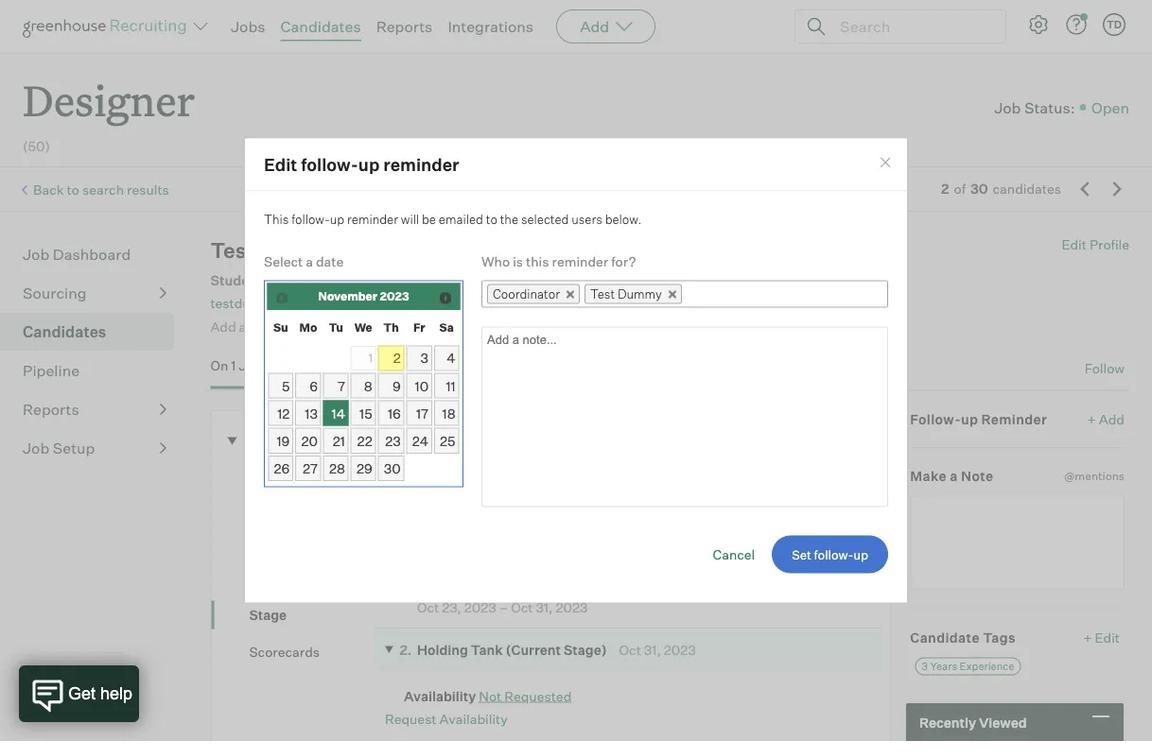 Task type: vqa. For each thing, say whether or not it's contained in the screenshot.
6
yes



Task type: describe. For each thing, give the bounding box(es) containing it.
22 link
[[351, 428, 376, 454]]

2 horizontal spatial up
[[961, 411, 978, 428]]

back
[[33, 182, 64, 198]]

oct 23, 2023 – oct 31, 2023
[[417, 599, 588, 616]]

30 inside edit follow-up reminder dialog
[[384, 460, 401, 477]]

integrations link
[[448, 17, 534, 36]]

23
[[385, 433, 401, 449]]

follow- for edit
[[301, 154, 358, 175]]

13
[[305, 405, 318, 422]]

mo
[[299, 320, 317, 334]]

(test
[[305, 455, 337, 471]]

add button
[[556, 9, 656, 44]]

test dummy
[[590, 286, 662, 302]]

job right on
[[239, 358, 262, 374]]

configure image
[[1027, 13, 1050, 36]]

+ for + edit
[[1083, 630, 1092, 646]]

tank
[[471, 642, 503, 658]]

linkedin
[[451, 358, 505, 374]]

select a date
[[264, 253, 344, 270]]

11 link
[[434, 373, 459, 399]]

date
[[316, 253, 344, 270]]

edit follow-up reminder dialog
[[244, 138, 908, 604]]

17 link
[[406, 401, 432, 426]]

add inside + add link
[[1099, 411, 1125, 428]]

make a note
[[910, 468, 994, 485]]

candidate tags
[[910, 630, 1016, 646]]

job setup link
[[23, 437, 166, 460]]

no resume provided
[[713, 295, 845, 312]]

2 link
[[378, 346, 404, 371]]

select
[[264, 253, 303, 270]]

2 555- from the left
[[412, 295, 443, 312]]

td button
[[1099, 9, 1129, 40]]

25 link
[[434, 428, 459, 454]]

3 link
[[406, 346, 432, 371]]

19 link
[[268, 428, 293, 454]]

be
[[422, 212, 436, 227]]

back to search results
[[33, 182, 169, 198]]

25
[[440, 433, 456, 449]]

–
[[499, 599, 508, 616]]

stage link
[[249, 606, 375, 624]]

22
[[357, 433, 372, 449]]

3 for 3
[[421, 350, 429, 367]]

request availability button
[[385, 711, 508, 727]]

for?
[[611, 253, 636, 270]]

testdummy@gmail.com
[[210, 295, 359, 312]]

27 link
[[295, 456, 321, 481]]

this follow-up reminder will be emailed to the selected users below.
[[264, 212, 642, 227]]

profile
[[1090, 237, 1129, 253]]

no
[[713, 295, 731, 312]]

26 link
[[268, 456, 293, 481]]

to inside edit follow-up reminder dialog
[[486, 212, 497, 227]]

2 for 2 of 30 candidates
[[941, 181, 949, 197]]

19
[[277, 433, 290, 449]]

status:
[[1024, 98, 1075, 117]]

1 horizontal spatial 30
[[971, 181, 988, 197]]

student
[[210, 272, 263, 289]]

0 horizontal spatial reports
[[23, 400, 79, 419]]

0 horizontal spatial 1
[[231, 358, 236, 374]]

12
[[277, 405, 290, 422]]

designer (50)
[[249, 430, 352, 448]]

test for test dummy
[[590, 286, 615, 302]]

5
[[282, 378, 290, 394]]

sa
[[439, 320, 454, 334]]

@mentions link
[[1064, 467, 1125, 486]]

emailed
[[439, 212, 483, 227]]

on
[[210, 358, 228, 374]]

close image
[[878, 155, 893, 170]]

tools
[[910, 722, 947, 739]]

oct 31, 2023
[[619, 642, 696, 658]]

reminder for edit follow-up reminder
[[383, 154, 459, 175]]

3 for 3 years experience
[[922, 660, 928, 673]]

results
[[127, 182, 169, 198]]

+ add link
[[1087, 410, 1125, 429]]

make
[[910, 468, 947, 485]]

recently viewed
[[919, 714, 1027, 731]]

reminder for who is this reminder for?
[[552, 253, 608, 270]]

0 vertical spatial availability
[[404, 688, 476, 705]]

17
[[416, 405, 429, 422]]

dumtwo)
[[340, 455, 401, 471]]

24 link
[[406, 428, 432, 454]]

23 link
[[378, 428, 404, 454]]

scorecards link
[[249, 643, 375, 662]]

oct for oct 23, 2023 – oct 31, 2023
[[417, 599, 439, 616]]

0 vertical spatial reports
[[376, 17, 433, 36]]

test dummy student at n/a
[[210, 238, 338, 289]]

candidates
[[993, 181, 1061, 197]]

th
[[383, 320, 399, 334]]

up for edit
[[358, 154, 380, 175]]

12 link
[[268, 401, 293, 426]]

greenhouse recruiting image
[[23, 15, 193, 38]]

none text field inside edit follow-up reminder dialog
[[682, 282, 706, 306]]

is
[[513, 253, 523, 270]]

06:00)
[[540, 295, 586, 312]]

resume
[[734, 295, 786, 312]]

dummy for test dummy
[[618, 286, 662, 302]]

16
[[388, 405, 401, 422]]

add a headline
[[210, 318, 302, 335]]

designer link
[[23, 53, 195, 132]]

linkedin link
[[451, 358, 505, 386]]

21
[[333, 433, 345, 449]]

provided
[[789, 295, 845, 312]]

6 link
[[295, 373, 321, 399]]

1 vertical spatial reports link
[[23, 398, 166, 421]]

9 link
[[378, 373, 404, 399]]

14 link
[[323, 401, 349, 426]]



Task type: locate. For each thing, give the bounding box(es) containing it.
8
[[364, 378, 372, 394]]

central
[[589, 295, 635, 312]]

follow-
[[301, 154, 358, 175], [291, 212, 330, 227]]

scorecards
[[249, 644, 320, 661]]

1 horizontal spatial candidates
[[280, 17, 361, 36]]

0 horizontal spatial 30
[[384, 460, 401, 477]]

this
[[264, 212, 289, 227]]

1 vertical spatial designer
[[249, 430, 316, 448]]

on 1 job link
[[210, 358, 262, 386]]

add inside add popup button
[[580, 17, 609, 36]]

test inside test dummy student at n/a
[[210, 238, 254, 264]]

0 horizontal spatial add
[[210, 318, 236, 335]]

candidate
[[910, 630, 980, 646]]

+ edit
[[1083, 630, 1120, 646]]

1 horizontal spatial reports link
[[376, 17, 433, 36]]

test inside edit follow-up reminder dialog
[[590, 286, 615, 302]]

2023 up stage)
[[556, 599, 588, 616]]

availability right request
[[439, 711, 508, 727]]

job setup
[[23, 439, 95, 458]]

0 vertical spatial edit
[[264, 154, 297, 175]]

request
[[385, 711, 437, 727]]

2 left of
[[941, 181, 949, 197]]

up for this
[[330, 212, 344, 227]]

8 link
[[351, 373, 376, 399]]

designer down greenhouse recruiting image
[[23, 72, 195, 128]]

1 vertical spatial 31,
[[644, 642, 661, 658]]

headline
[[249, 318, 302, 335]]

td
[[1107, 18, 1122, 31]]

edit for edit follow-up reminder
[[264, 154, 297, 175]]

oct left the 23, on the bottom of page
[[417, 599, 439, 616]]

details
[[386, 358, 430, 374]]

2 vertical spatial reminder
[[552, 253, 608, 270]]

1 horizontal spatial to
[[486, 212, 497, 227]]

2 left 3 link
[[393, 350, 401, 367]]

0 horizontal spatial 31,
[[536, 599, 553, 616]]

20 link
[[295, 428, 321, 454]]

1 vertical spatial 2
[[393, 350, 401, 367]]

(gmt-06:00) central america
[[498, 295, 690, 312]]

designer for designer
[[23, 72, 195, 128]]

0 vertical spatial add
[[580, 17, 609, 36]]

0 horizontal spatial dummy
[[259, 238, 338, 264]]

oct right –
[[511, 599, 533, 616]]

job dashboard link
[[23, 243, 166, 266]]

2 of 30 candidates
[[941, 181, 1061, 197]]

a left date
[[306, 253, 313, 270]]

test for test dummy student at n/a
[[210, 238, 254, 264]]

1 vertical spatial edit
[[1062, 237, 1087, 253]]

test up 'student'
[[210, 238, 254, 264]]

555-
[[381, 295, 412, 312], [412, 295, 443, 312]]

dummy down for?
[[618, 286, 662, 302]]

5 link
[[268, 373, 293, 399]]

reports left integrations "link"
[[376, 17, 433, 36]]

who is this reminder for?
[[481, 253, 636, 270]]

2 horizontal spatial add
[[1099, 411, 1125, 428]]

oct for oct 31, 2023
[[619, 642, 641, 658]]

details link
[[386, 358, 430, 386]]

1 vertical spatial reports
[[23, 400, 79, 419]]

candidates right jobs at the top left of page
[[280, 17, 361, 36]]

2.
[[400, 642, 412, 658]]

0 vertical spatial test
[[210, 238, 254, 264]]

0 vertical spatial candidates link
[[280, 17, 361, 36]]

0 vertical spatial candidates
[[280, 17, 361, 36]]

the
[[500, 212, 518, 227]]

26
[[274, 460, 290, 477]]

reminder left will
[[347, 212, 398, 227]]

28
[[329, 460, 345, 477]]

1 vertical spatial 30
[[384, 460, 401, 477]]

to right back
[[67, 182, 79, 198]]

add for add
[[580, 17, 609, 36]]

(50) up addition (test dumtwo)
[[319, 430, 352, 448]]

20
[[301, 433, 318, 449]]

1 vertical spatial to
[[486, 212, 497, 227]]

15
[[360, 405, 372, 422]]

job for job status:
[[994, 98, 1021, 117]]

1 inside edit follow-up reminder dialog
[[369, 351, 373, 365]]

0 vertical spatial dummy
[[259, 238, 338, 264]]

2. holding tank (current stage)
[[400, 642, 607, 658]]

recently
[[919, 714, 976, 731]]

+ right the tags
[[1083, 630, 1092, 646]]

1 horizontal spatial a
[[306, 253, 313, 270]]

1 left 2 link
[[369, 351, 373, 365]]

1 horizontal spatial 2
[[941, 181, 949, 197]]

1 horizontal spatial 31,
[[644, 642, 661, 658]]

1 vertical spatial candidates
[[23, 323, 106, 342]]

a for make
[[950, 468, 958, 485]]

we
[[354, 320, 372, 334]]

1 horizontal spatial oct
[[511, 599, 533, 616]]

n/a
[[281, 272, 307, 289]]

0 vertical spatial 31,
[[536, 599, 553, 616]]

cancel
[[713, 546, 755, 563]]

2023 left –
[[464, 599, 496, 616]]

job up sourcing
[[23, 245, 49, 264]]

2 vertical spatial add
[[1099, 411, 1125, 428]]

1 vertical spatial dummy
[[618, 286, 662, 302]]

2 for 2
[[393, 350, 401, 367]]

27
[[303, 460, 318, 477]]

sourcing
[[23, 284, 87, 303]]

add for add a headline
[[210, 318, 236, 335]]

follow-
[[910, 411, 961, 428]]

29
[[357, 460, 372, 477]]

a for select
[[306, 253, 313, 270]]

2 horizontal spatial edit
[[1095, 630, 1120, 646]]

0 horizontal spatial edit
[[264, 154, 297, 175]]

addition (test dumtwo)
[[249, 455, 404, 471]]

1 vertical spatial (50)
[[319, 430, 352, 448]]

2 horizontal spatial oct
[[619, 642, 641, 658]]

2 inside edit follow-up reminder dialog
[[393, 350, 401, 367]]

designer for designer (50)
[[249, 430, 316, 448]]

1 horizontal spatial add
[[580, 17, 609, 36]]

follow link
[[1085, 360, 1125, 378]]

(50) up back
[[23, 138, 50, 155]]

3 left 4 link
[[421, 350, 429, 367]]

3 left years on the right bottom
[[922, 660, 928, 673]]

job left setup
[[23, 439, 49, 458]]

2023 up th
[[380, 290, 409, 304]]

30
[[971, 181, 988, 197], [384, 460, 401, 477]]

0 vertical spatial a
[[306, 253, 313, 270]]

dummy inside edit follow-up reminder dialog
[[618, 286, 662, 302]]

0 vertical spatial (50)
[[23, 138, 50, 155]]

1 vertical spatial follow-
[[291, 212, 330, 227]]

0 vertical spatial +
[[1087, 411, 1096, 428]]

1 555- from the left
[[381, 295, 412, 312]]

0 horizontal spatial candidates
[[23, 323, 106, 342]]

0 horizontal spatial test
[[210, 238, 254, 264]]

1 horizontal spatial 3
[[922, 660, 928, 673]]

0 horizontal spatial oct
[[417, 599, 439, 616]]

request availability
[[385, 711, 508, 727]]

0 vertical spatial follow-
[[301, 154, 358, 175]]

1 horizontal spatial reports
[[376, 17, 433, 36]]

(current
[[506, 642, 561, 658]]

candidates link
[[280, 17, 361, 36], [23, 321, 166, 344]]

30 down 23
[[384, 460, 401, 477]]

reminder up be
[[383, 154, 459, 175]]

1 horizontal spatial test
[[590, 286, 615, 302]]

reports link left integrations "link"
[[376, 17, 433, 36]]

2 vertical spatial edit
[[1095, 630, 1120, 646]]

job for job setup
[[23, 439, 49, 458]]

0 horizontal spatial 3
[[421, 350, 429, 367]]

0 vertical spatial 3
[[421, 350, 429, 367]]

0 horizontal spatial reports link
[[23, 398, 166, 421]]

a inside edit follow-up reminder dialog
[[306, 253, 313, 270]]

+ edit link
[[1079, 625, 1125, 651]]

dummy up n/a
[[259, 238, 338, 264]]

1 vertical spatial add
[[210, 318, 236, 335]]

1 horizontal spatial designer
[[249, 430, 316, 448]]

candidates link up pipeline link in the left of the page
[[23, 321, 166, 344]]

Search text field
[[835, 13, 988, 40]]

0 horizontal spatial candidates link
[[23, 321, 166, 344]]

2 horizontal spatial a
[[950, 468, 958, 485]]

0 horizontal spatial up
[[330, 212, 344, 227]]

reports link down pipeline link in the left of the page
[[23, 398, 166, 421]]

31, right –
[[536, 599, 553, 616]]

holding
[[417, 642, 468, 658]]

0 horizontal spatial a
[[239, 318, 246, 335]]

a for add
[[239, 318, 246, 335]]

candidates down sourcing
[[23, 323, 106, 342]]

None text field
[[910, 495, 1125, 590]]

24
[[412, 433, 429, 449]]

designer up "addition"
[[249, 430, 316, 448]]

1 horizontal spatial edit
[[1062, 237, 1087, 253]]

1 vertical spatial reminder
[[347, 212, 398, 227]]

job left the status:
[[994, 98, 1021, 117]]

1 horizontal spatial dummy
[[618, 286, 662, 302]]

1 horizontal spatial (50)
[[319, 430, 352, 448]]

+ down follow link
[[1087, 411, 1096, 428]]

reminder right this
[[552, 253, 608, 270]]

pipeline
[[23, 362, 80, 380]]

0 vertical spatial designer
[[23, 72, 195, 128]]

edit inside edit follow-up reminder dialog
[[264, 154, 297, 175]]

0 vertical spatial 30
[[971, 181, 988, 197]]

1 vertical spatial a
[[239, 318, 246, 335]]

1 vertical spatial availability
[[439, 711, 508, 727]]

None submit
[[772, 536, 888, 573]]

1 vertical spatial test
[[590, 286, 615, 302]]

a left note
[[950, 468, 958, 485]]

edit inside + edit link
[[1095, 630, 1120, 646]]

experience
[[960, 660, 1014, 673]]

2 vertical spatial up
[[961, 411, 978, 428]]

reminder for this follow-up reminder will be emailed to the selected users below.
[[347, 212, 398, 227]]

reports down pipeline
[[23, 400, 79, 419]]

9
[[393, 378, 401, 394]]

su
[[273, 320, 288, 334]]

16 link
[[378, 401, 404, 426]]

0 horizontal spatial (50)
[[23, 138, 50, 155]]

10 link
[[406, 373, 432, 399]]

stage)
[[564, 642, 607, 658]]

2 vertical spatial a
[[950, 468, 958, 485]]

candidates link right jobs at the top left of page
[[280, 17, 361, 36]]

2023 right stage)
[[664, 642, 696, 658]]

1 vertical spatial +
[[1083, 630, 1092, 646]]

follow- for this
[[291, 212, 330, 227]]

0 vertical spatial to
[[67, 182, 79, 198]]

None text field
[[682, 282, 706, 306]]

1 horizontal spatial candidates link
[[280, 17, 361, 36]]

@mentions
[[1064, 469, 1125, 483]]

3 inside edit follow-up reminder dialog
[[421, 350, 429, 367]]

reports link
[[376, 17, 433, 36], [23, 398, 166, 421]]

dummy for test dummy student at n/a
[[259, 238, 338, 264]]

+
[[1087, 411, 1096, 428], [1083, 630, 1092, 646]]

reminder
[[981, 411, 1047, 428]]

availability up request availability button
[[404, 688, 476, 705]]

0 vertical spatial reports link
[[376, 17, 433, 36]]

1 horizontal spatial 1
[[369, 351, 373, 365]]

this
[[526, 253, 549, 270]]

2023 inside edit follow-up reminder dialog
[[380, 290, 409, 304]]

0 vertical spatial reminder
[[383, 154, 459, 175]]

4
[[447, 350, 456, 367]]

td button
[[1103, 13, 1126, 36]]

1 vertical spatial 3
[[922, 660, 928, 673]]

1 horizontal spatial up
[[358, 154, 380, 175]]

test down for?
[[590, 286, 615, 302]]

+ for + add
[[1087, 411, 1096, 428]]

1 vertical spatial candidates link
[[23, 321, 166, 344]]

0 horizontal spatial designer
[[23, 72, 195, 128]]

Add a note... text field
[[481, 327, 888, 507]]

dummy inside test dummy student at n/a
[[259, 238, 338, 264]]

follow
[[1085, 360, 1125, 377]]

555-555-5555
[[381, 295, 476, 312]]

on 1 job
[[210, 358, 262, 374]]

0 vertical spatial up
[[358, 154, 380, 175]]

none submit inside edit follow-up reminder dialog
[[772, 536, 888, 573]]

1 vertical spatial up
[[330, 212, 344, 227]]

test
[[210, 238, 254, 264], [590, 286, 615, 302]]

oct right stage)
[[619, 642, 641, 658]]

follow-up reminder
[[910, 411, 1047, 428]]

3 years experience
[[922, 660, 1014, 673]]

3
[[421, 350, 429, 367], [922, 660, 928, 673]]

tu
[[329, 320, 343, 334]]

31, right stage)
[[644, 642, 661, 658]]

1 right on
[[231, 358, 236, 374]]

555- up fr
[[412, 295, 443, 312]]

0 vertical spatial 2
[[941, 181, 949, 197]]

555- up th
[[381, 295, 412, 312]]

pipeline link
[[23, 360, 166, 382]]

job status:
[[994, 98, 1075, 117]]

28 link
[[323, 456, 349, 481]]

job for job dashboard
[[23, 245, 49, 264]]

0 horizontal spatial 2
[[393, 350, 401, 367]]

7 link
[[323, 373, 349, 399]]

a left 'headline'
[[239, 318, 246, 335]]

13 link
[[295, 401, 321, 426]]

edit for edit profile
[[1062, 237, 1087, 253]]

0 horizontal spatial to
[[67, 182, 79, 198]]

oct
[[417, 599, 439, 616], [511, 599, 533, 616], [619, 642, 641, 658]]

21 link
[[323, 428, 349, 454]]

tags
[[983, 630, 1016, 646]]

30 right of
[[971, 181, 988, 197]]

to left the
[[486, 212, 497, 227]]

31,
[[536, 599, 553, 616], [644, 642, 661, 658]]



